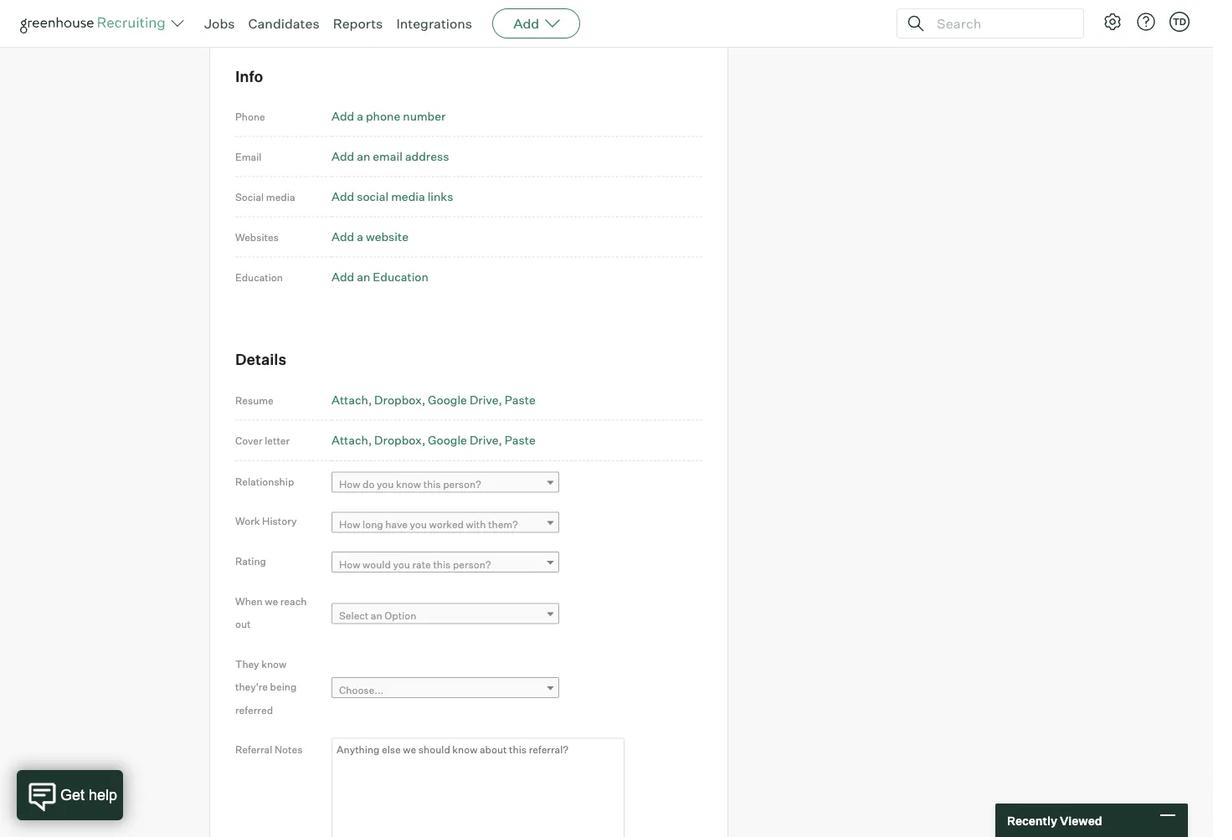 Task type: describe. For each thing, give the bounding box(es) containing it.
google drive link for cover letter
[[428, 433, 502, 448]]

a for phone
[[357, 109, 363, 123]]

google for cover letter
[[428, 433, 467, 448]]

would
[[363, 558, 391, 571]]

dropbox for resume
[[374, 392, 422, 407]]

rating
[[235, 555, 266, 568]]

notes
[[275, 744, 303, 756]]

an for education
[[357, 269, 370, 284]]

paste link for resume
[[505, 392, 536, 407]]

info
[[235, 66, 263, 85]]

jobs
[[204, 15, 235, 32]]

email
[[373, 149, 403, 164]]

candidates link
[[248, 15, 320, 32]]

do
[[363, 478, 375, 491]]

number
[[403, 109, 446, 123]]

person? for how would you rate this person?
[[453, 558, 491, 571]]

have
[[386, 518, 408, 531]]

add an education link
[[332, 269, 429, 284]]

configure image
[[1103, 12, 1123, 32]]

relationship
[[235, 475, 294, 488]]

address
[[405, 149, 449, 164]]

add a website link
[[332, 229, 409, 244]]

you inside 'link'
[[410, 518, 427, 531]]

how for how long have you worked with them?
[[339, 518, 361, 531]]

integrations link
[[396, 15, 472, 32]]

Referral Notes text field
[[332, 738, 625, 837]]

how would you rate this person? link
[[332, 552, 559, 576]]

links
[[428, 189, 453, 204]]

a for website
[[357, 229, 363, 244]]

add for add
[[513, 15, 539, 32]]

integrations
[[396, 15, 472, 32]]

you for know
[[377, 478, 394, 491]]

person? for how do you know this person?
[[443, 478, 481, 491]]

phone
[[366, 109, 401, 123]]

social media
[[235, 190, 295, 203]]

rate
[[412, 558, 431, 571]]

select
[[339, 610, 369, 622]]

add for add a website
[[332, 229, 354, 244]]

this for rate
[[433, 558, 451, 571]]

select an option link
[[332, 603, 559, 628]]

them?
[[488, 518, 518, 531]]

letter
[[265, 434, 290, 447]]

cover letter
[[235, 434, 290, 447]]

attach link for resume
[[332, 392, 372, 407]]

add for add a phone number
[[332, 109, 354, 123]]

social
[[235, 190, 264, 203]]

paste link for cover letter
[[505, 433, 536, 448]]

how would you rate this person?
[[339, 558, 491, 571]]

td button
[[1167, 8, 1193, 35]]

social
[[357, 189, 389, 204]]

0 vertical spatial know
[[396, 478, 421, 491]]

attach link for cover letter
[[332, 433, 372, 448]]

attach for resume
[[332, 392, 368, 407]]

how long have you worked with them?
[[339, 518, 518, 531]]

websites
[[235, 231, 279, 243]]

add an email address link
[[332, 149, 449, 164]]

td
[[1173, 16, 1187, 27]]

recently viewed
[[1007, 813, 1103, 828]]

reach
[[280, 595, 307, 608]]

0 horizontal spatial media
[[266, 190, 295, 203]]

choose... link
[[332, 678, 559, 702]]

add for add social media links
[[332, 189, 354, 204]]

drive for cover letter
[[470, 433, 499, 448]]

add social media links
[[332, 189, 453, 204]]

add for add an education
[[332, 269, 354, 284]]

add social media links link
[[332, 189, 453, 204]]

how for how would you rate this person?
[[339, 558, 361, 571]]

details
[[235, 350, 287, 369]]

referred
[[235, 704, 273, 716]]

paste for resume
[[505, 392, 536, 407]]

with
[[466, 518, 486, 531]]

dropbox for cover letter
[[374, 433, 422, 448]]

they know they're being referred
[[235, 658, 297, 716]]

they're
[[235, 681, 268, 693]]

attach for cover letter
[[332, 433, 368, 448]]

1 horizontal spatial media
[[391, 189, 425, 204]]

viewed
[[1060, 813, 1103, 828]]

they
[[235, 658, 259, 670]]

=
[[242, 10, 249, 24]]



Task type: vqa. For each thing, say whether or not it's contained in the screenshot.
companies. inside the Spark Hire is a simple and affordable video interviewing platform used by 4,000+ companies.
no



Task type: locate. For each thing, give the bounding box(es) containing it.
2 drive from the top
[[470, 433, 499, 448]]

referral
[[235, 744, 272, 756]]

paste
[[505, 392, 536, 407], [505, 433, 536, 448]]

candidates
[[248, 15, 320, 32]]

required
[[251, 10, 293, 24]]

Search text field
[[933, 11, 1069, 36]]

1 vertical spatial paste link
[[505, 433, 536, 448]]

1 google drive link from the top
[[428, 392, 502, 407]]

0 vertical spatial person?
[[443, 478, 481, 491]]

0 vertical spatial attach link
[[332, 392, 372, 407]]

select an option
[[339, 610, 417, 622]]

0 vertical spatial this
[[423, 478, 441, 491]]

how left do
[[339, 478, 361, 491]]

website
[[366, 229, 409, 244]]

add button
[[493, 8, 581, 39]]

education
[[373, 269, 429, 284], [235, 271, 283, 283]]

attach dropbox google drive paste for resume
[[332, 392, 536, 407]]

1 vertical spatial attach
[[332, 433, 368, 448]]

0 vertical spatial you
[[377, 478, 394, 491]]

1 attach link from the top
[[332, 392, 372, 407]]

2 vertical spatial how
[[339, 558, 361, 571]]

add a phone number link
[[332, 109, 446, 123]]

out
[[235, 618, 251, 631]]

this up how long have you worked with them? at the bottom
[[423, 478, 441, 491]]

greenhouse recruiting image
[[20, 13, 171, 33]]

person? up with
[[443, 478, 481, 491]]

add inside 'popup button'
[[513, 15, 539, 32]]

1 dropbox from the top
[[374, 392, 422, 407]]

1 vertical spatial know
[[261, 658, 287, 670]]

add an email address
[[332, 149, 449, 164]]

1 attach from the top
[[332, 392, 368, 407]]

0 vertical spatial google drive link
[[428, 392, 502, 407]]

work
[[235, 515, 260, 528]]

1 how from the top
[[339, 478, 361, 491]]

1 a from the top
[[357, 109, 363, 123]]

0 vertical spatial dropbox link
[[374, 392, 426, 407]]

this
[[423, 478, 441, 491], [433, 558, 451, 571]]

phone
[[235, 110, 265, 123]]

0 vertical spatial paste link
[[505, 392, 536, 407]]

1 vertical spatial attach dropbox google drive paste
[[332, 433, 536, 448]]

google
[[428, 392, 467, 407], [428, 433, 467, 448]]

an for email
[[357, 149, 370, 164]]

1 vertical spatial paste
[[505, 433, 536, 448]]

1 vertical spatial drive
[[470, 433, 499, 448]]

know
[[396, 478, 421, 491], [261, 658, 287, 670]]

1 horizontal spatial education
[[373, 269, 429, 284]]

1 vertical spatial google
[[428, 433, 467, 448]]

0 vertical spatial a
[[357, 109, 363, 123]]

education down the website
[[373, 269, 429, 284]]

a left the phone
[[357, 109, 363, 123]]

an right select
[[371, 610, 382, 622]]

1 vertical spatial person?
[[453, 558, 491, 571]]

you right have
[[410, 518, 427, 531]]

1 vertical spatial an
[[357, 269, 370, 284]]

add an education
[[332, 269, 429, 284]]

add
[[513, 15, 539, 32], [332, 109, 354, 123], [332, 149, 354, 164], [332, 189, 354, 204], [332, 229, 354, 244], [332, 269, 354, 284]]

worked
[[429, 518, 464, 531]]

know right do
[[396, 478, 421, 491]]

paste for cover letter
[[505, 433, 536, 448]]

person? down with
[[453, 558, 491, 571]]

0 vertical spatial attach
[[332, 392, 368, 407]]

2 vertical spatial you
[[393, 558, 410, 571]]

drive for resume
[[470, 392, 499, 407]]

add a website
[[332, 229, 409, 244]]

1 drive from the top
[[470, 392, 499, 407]]

1 vertical spatial how
[[339, 518, 361, 531]]

how do you know this person?
[[339, 478, 481, 491]]

dropbox link
[[374, 392, 426, 407], [374, 433, 426, 448]]

how
[[339, 478, 361, 491], [339, 518, 361, 531], [339, 558, 361, 571]]

an left 'email'
[[357, 149, 370, 164]]

how inside 'link'
[[339, 518, 361, 531]]

2 attach link from the top
[[332, 433, 372, 448]]

0 vertical spatial attach dropbox google drive paste
[[332, 392, 536, 407]]

you left rate
[[393, 558, 410, 571]]

when we reach out
[[235, 595, 307, 631]]

we
[[265, 595, 278, 608]]

google drive link
[[428, 392, 502, 407], [428, 433, 502, 448]]

how left long
[[339, 518, 361, 531]]

know inside "they know they're being referred"
[[261, 658, 287, 670]]

3 how from the top
[[339, 558, 361, 571]]

1 dropbox link from the top
[[374, 392, 426, 407]]

0 vertical spatial an
[[357, 149, 370, 164]]

how for how do you know this person?
[[339, 478, 361, 491]]

attach dropbox google drive paste
[[332, 392, 536, 407], [332, 433, 536, 448]]

2 paste link from the top
[[505, 433, 536, 448]]

2 paste from the top
[[505, 433, 536, 448]]

2 attach from the top
[[332, 433, 368, 448]]

an for option
[[371, 610, 382, 622]]

when
[[235, 595, 263, 608]]

0 vertical spatial how
[[339, 478, 361, 491]]

= required
[[239, 10, 293, 24]]

you for rate
[[393, 558, 410, 571]]

1 vertical spatial this
[[433, 558, 451, 571]]

attach dropbox google drive paste for cover letter
[[332, 433, 536, 448]]

person?
[[443, 478, 481, 491], [453, 558, 491, 571]]

1 paste from the top
[[505, 392, 536, 407]]

dropbox link for cover letter
[[374, 433, 426, 448]]

resume
[[235, 394, 274, 406]]

history
[[262, 515, 297, 528]]

media
[[391, 189, 425, 204], [266, 190, 295, 203]]

how long have you worked with them? link
[[332, 512, 559, 536]]

2 dropbox from the top
[[374, 433, 422, 448]]

how do you know this person? link
[[332, 472, 559, 496]]

0 vertical spatial google
[[428, 392, 467, 407]]

a
[[357, 109, 363, 123], [357, 229, 363, 244]]

attach link
[[332, 392, 372, 407], [332, 433, 372, 448]]

choose...
[[339, 684, 384, 696]]

1 google from the top
[[428, 392, 467, 407]]

1 vertical spatial attach link
[[332, 433, 372, 448]]

media right social
[[266, 190, 295, 203]]

add a phone number
[[332, 109, 446, 123]]

reports
[[333, 15, 383, 32]]

an
[[357, 149, 370, 164], [357, 269, 370, 284], [371, 610, 382, 622]]

an down add a website link
[[357, 269, 370, 284]]

email
[[235, 150, 262, 163]]

2 dropbox link from the top
[[374, 433, 426, 448]]

a left the website
[[357, 229, 363, 244]]

how left "would"
[[339, 558, 361, 571]]

2 a from the top
[[357, 229, 363, 244]]

2 how from the top
[[339, 518, 361, 531]]

1 paste link from the top
[[505, 392, 536, 407]]

dropbox
[[374, 392, 422, 407], [374, 433, 422, 448]]

drive
[[470, 392, 499, 407], [470, 433, 499, 448]]

0 horizontal spatial know
[[261, 658, 287, 670]]

you right do
[[377, 478, 394, 491]]

long
[[363, 518, 383, 531]]

this for know
[[423, 478, 441, 491]]

cover
[[235, 434, 263, 447]]

reports link
[[333, 15, 383, 32]]

2 vertical spatial an
[[371, 610, 382, 622]]

1 vertical spatial google drive link
[[428, 433, 502, 448]]

google for resume
[[428, 392, 467, 407]]

attach
[[332, 392, 368, 407], [332, 433, 368, 448]]

paste link
[[505, 392, 536, 407], [505, 433, 536, 448]]

work history
[[235, 515, 297, 528]]

google drive link for resume
[[428, 392, 502, 407]]

2 google from the top
[[428, 433, 467, 448]]

1 vertical spatial dropbox link
[[374, 433, 426, 448]]

know up being on the bottom of page
[[261, 658, 287, 670]]

0 vertical spatial dropbox
[[374, 392, 422, 407]]

education down the websites
[[235, 271, 283, 283]]

1 vertical spatial a
[[357, 229, 363, 244]]

1 horizontal spatial know
[[396, 478, 421, 491]]

add for add an email address
[[332, 149, 354, 164]]

option
[[385, 610, 417, 622]]

1 vertical spatial you
[[410, 518, 427, 531]]

this right rate
[[433, 558, 451, 571]]

you
[[377, 478, 394, 491], [410, 518, 427, 531], [393, 558, 410, 571]]

0 horizontal spatial education
[[235, 271, 283, 283]]

recently
[[1007, 813, 1058, 828]]

1 vertical spatial dropbox
[[374, 433, 422, 448]]

jobs link
[[204, 15, 235, 32]]

dropbox link for resume
[[374, 392, 426, 407]]

being
[[270, 681, 297, 693]]

0 vertical spatial drive
[[470, 392, 499, 407]]

1 attach dropbox google drive paste from the top
[[332, 392, 536, 407]]

0 vertical spatial paste
[[505, 392, 536, 407]]

referral notes
[[235, 744, 303, 756]]

media left links
[[391, 189, 425, 204]]

td button
[[1170, 12, 1190, 32]]

2 google drive link from the top
[[428, 433, 502, 448]]

2 attach dropbox google drive paste from the top
[[332, 433, 536, 448]]



